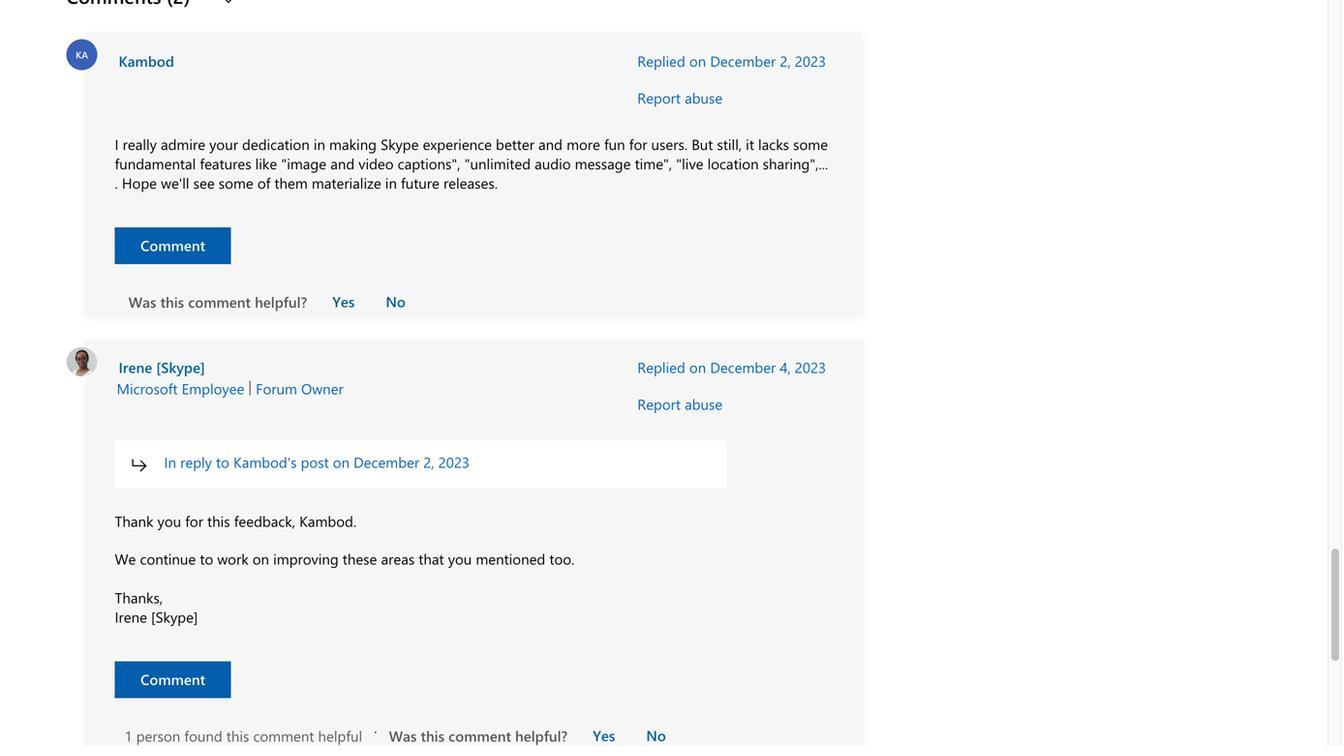Task type: describe. For each thing, give the bounding box(es) containing it.
like
[[255, 154, 277, 173]]

this right the found
[[226, 727, 249, 746]]

.
[[115, 173, 118, 193]]

more
[[567, 134, 600, 154]]

[skype] for irene [skype] microsoft employee | forum owner
[[156, 358, 205, 377]]

comment for person
[[141, 670, 205, 689]]

releases.
[[444, 173, 498, 193]]

comment button for this
[[115, 227, 231, 264]]

to for continue
[[200, 550, 213, 569]]

these
[[343, 550, 377, 569]]

0 horizontal spatial no
[[386, 292, 406, 311]]

experience
[[423, 134, 492, 154]]

1 horizontal spatial no
[[647, 726, 666, 746]]

irene [skype] link
[[117, 356, 207, 379]]

replied on december 2, 2023 button
[[638, 51, 826, 70]]

thank
[[115, 512, 154, 531]]

really
[[123, 134, 157, 154]]

replied for replied on december 2, 2023
[[638, 51, 686, 70]]

replied on december 4, 2023 button
[[638, 358, 826, 377]]

0 horizontal spatial and
[[331, 154, 355, 173]]

i really admire your dedication in making skype experience better and more fun for users. but still, it lacks some fundamental features like "image and video captions", "unlimited audio message time", "live location sharing",... . hope we'll see some of them materialize in future releases.
[[115, 134, 832, 193]]

video
[[359, 154, 394, 173]]

·
[[374, 722, 377, 741]]

abuse for replied on december 4, 2023
[[685, 395, 723, 414]]

this right ·
[[421, 727, 445, 746]]

reply
[[180, 453, 212, 472]]

kambod.
[[299, 512, 357, 531]]

on up but
[[690, 51, 706, 70]]

irene [skype] microsoft employee | forum owner
[[117, 358, 344, 399]]

on left 4,
[[690, 358, 706, 377]]

users.
[[652, 134, 688, 154]]

december for 2,
[[710, 51, 776, 70]]

1
[[125, 727, 132, 746]]

kambod
[[119, 51, 174, 70]]

irene for irene [skype] microsoft employee | forum owner
[[119, 358, 152, 377]]

1 horizontal spatial was this comment helpful?
[[389, 727, 568, 746]]

thanks,
[[115, 588, 167, 608]]

on right 'work'
[[253, 550, 269, 569]]

yes for leftmost no button yes button
[[332, 292, 355, 311]]

still,
[[717, 134, 742, 154]]

i
[[115, 134, 119, 154]]

this up 'work'
[[207, 512, 230, 531]]

1 vertical spatial helpful?
[[515, 727, 568, 746]]

to for reply
[[216, 453, 229, 472]]

abuse for replied on december 2, 2023
[[685, 88, 723, 107]]

we continue to work on improving these areas that you mentioned too.
[[115, 550, 575, 569]]

0 horizontal spatial in
[[314, 134, 325, 154]]

areas
[[381, 550, 415, 569]]

it
[[746, 134, 755, 154]]

2023 for replied on december 2, 2023
[[795, 51, 826, 70]]

report for replied on december 2, 2023
[[638, 88, 681, 107]]

0 vertical spatial 2,
[[780, 51, 791, 70]]

1 vertical spatial you
[[448, 550, 472, 569]]

but
[[692, 134, 713, 154]]

0 horizontal spatial comment
[[188, 292, 251, 312]]

2, inside "button"
[[424, 453, 435, 472]]

report for replied on december 4, 2023
[[638, 395, 681, 414]]

captions",
[[398, 154, 461, 173]]

thank you for this feedback, kambod.
[[115, 512, 361, 531]]

that
[[419, 550, 444, 569]]

0 vertical spatial some
[[794, 134, 828, 154]]

we
[[115, 550, 136, 569]]

in reply to kambod's post on december 2, 2023 button
[[115, 441, 726, 488]]

replied on december 2, 2023
[[638, 51, 826, 70]]

message
[[575, 154, 631, 173]]

report abuse button for replied on december 2, 2023
[[638, 82, 723, 115]]

admire
[[161, 134, 205, 154]]

irene [skype] image
[[66, 347, 97, 378]]

[skype] for irene [skype]
[[151, 608, 198, 627]]

person
[[136, 727, 180, 746]]

microsoft employee link
[[117, 379, 248, 399]]

2023 for replied on december 4, 2023
[[795, 358, 826, 377]]

fun
[[604, 134, 625, 154]]

improving
[[273, 550, 339, 569]]

0 horizontal spatial no button
[[372, 287, 419, 316]]

time",
[[635, 154, 672, 173]]

|
[[248, 377, 252, 396]]

replied on december 4, 2023
[[638, 358, 826, 377]]

dedication
[[242, 134, 310, 154]]

microsoft
[[117, 379, 178, 399]]

reply image
[[132, 458, 147, 473]]

sharing",...
[[763, 154, 828, 173]]

post
[[301, 453, 329, 472]]

december inside "button"
[[354, 453, 420, 472]]

1 horizontal spatial was
[[389, 727, 417, 746]]



Task type: vqa. For each thing, say whether or not it's contained in the screenshot.
140
no



Task type: locate. For each thing, give the bounding box(es) containing it.
yes button for leftmost no button
[[319, 287, 368, 316]]

yes
[[332, 292, 355, 311], [593, 726, 615, 746]]

1 vertical spatial was
[[389, 727, 417, 746]]

comment button for person
[[115, 662, 231, 699]]

1 horizontal spatial comment
[[253, 727, 314, 746]]

1 vertical spatial profile picture image
[[66, 346, 97, 378]]

found
[[184, 727, 222, 746]]

1 vertical spatial december
[[710, 358, 776, 377]]

2 abuse from the top
[[685, 395, 723, 414]]

2023 inside "button"
[[438, 453, 470, 472]]

comment button up person at left bottom
[[115, 662, 231, 699]]

0 vertical spatial for
[[629, 134, 648, 154]]

report abuse button for replied on december 4, 2023
[[638, 389, 723, 422]]

no
[[386, 292, 406, 311], [647, 726, 666, 746]]

in
[[164, 453, 176, 472]]

1 horizontal spatial in
[[385, 173, 397, 193]]

1 report from the top
[[638, 88, 681, 107]]

0 vertical spatial yes
[[332, 292, 355, 311]]

no button
[[372, 287, 419, 316], [633, 722, 680, 747]]

report down replied on december 4, 2023
[[638, 395, 681, 414]]

lacks
[[759, 134, 790, 154]]

was up irene [skype] link
[[129, 292, 156, 312]]

2 comment from the top
[[141, 670, 205, 689]]

0 vertical spatial profile picture image
[[66, 39, 97, 70]]

see
[[193, 173, 215, 193]]

2, up that
[[424, 453, 435, 472]]

and left video
[[331, 154, 355, 173]]

1 horizontal spatial to
[[216, 453, 229, 472]]

and
[[539, 134, 563, 154], [331, 154, 355, 173]]

1 replied from the top
[[638, 51, 686, 70]]

abuse down replied on december 4, 2023
[[685, 395, 723, 414]]

in left making
[[314, 134, 325, 154]]

0 vertical spatial abuse
[[685, 88, 723, 107]]

features
[[200, 154, 251, 173]]

1 report abuse from the top
[[638, 88, 723, 107]]

0 vertical spatial december
[[710, 51, 776, 70]]

we'll
[[161, 173, 189, 193]]

2 report abuse button from the top
[[638, 389, 723, 422]]

0 horizontal spatial 2,
[[424, 453, 435, 472]]

0 horizontal spatial you
[[157, 512, 181, 531]]

2 horizontal spatial comment
[[449, 727, 511, 746]]

december
[[710, 51, 776, 70], [710, 358, 776, 377], [354, 453, 420, 472]]

0 vertical spatial was
[[129, 292, 156, 312]]

future
[[401, 173, 440, 193]]

better
[[496, 134, 535, 154]]

4,
[[780, 358, 791, 377]]

1 vertical spatial 2,
[[424, 453, 435, 472]]

1 person found this comment helpful
[[125, 727, 362, 746]]

comment up person at left bottom
[[141, 670, 205, 689]]

making
[[329, 134, 377, 154]]

december up it
[[710, 51, 776, 70]]

and left the more
[[539, 134, 563, 154]]

1 vertical spatial report abuse button
[[638, 389, 723, 422]]

2023
[[795, 51, 826, 70], [795, 358, 826, 377], [438, 453, 470, 472]]

hope
[[122, 173, 157, 193]]

to left 'work'
[[200, 550, 213, 569]]

1 vertical spatial replied
[[638, 358, 686, 377]]

mentioned
[[476, 550, 546, 569]]

comment down we'll
[[141, 236, 205, 255]]

2 vertical spatial december
[[354, 453, 420, 472]]

for inside i really admire your dedication in making skype experience better and more fun for users. but still, it lacks some fundamental features like "image and video captions", "unlimited audio message time", "live location sharing",... . hope we'll see some of them materialize in future releases.
[[629, 134, 648, 154]]

replied for replied on december 4, 2023
[[638, 358, 686, 377]]

0 horizontal spatial was this comment helpful?
[[129, 292, 307, 312]]

irene for irene [skype]
[[115, 608, 147, 627]]

1 horizontal spatial and
[[539, 134, 563, 154]]

december left 4,
[[710, 358, 776, 377]]

on inside "button"
[[333, 453, 350, 472]]

0 vertical spatial 2023
[[795, 51, 826, 70]]

december for 4,
[[710, 358, 776, 377]]

december right post
[[354, 453, 420, 472]]

1 vertical spatial no
[[647, 726, 666, 746]]

0 vertical spatial comment
[[141, 236, 205, 255]]

to
[[216, 453, 229, 472], [200, 550, 213, 569]]

"unlimited
[[465, 154, 531, 173]]

comment
[[188, 292, 251, 312], [253, 727, 314, 746], [449, 727, 511, 746]]

in left the future on the left
[[385, 173, 397, 193]]

0 vertical spatial irene
[[119, 358, 152, 377]]

comment
[[141, 236, 205, 255], [141, 670, 205, 689]]

you
[[157, 512, 181, 531], [448, 550, 472, 569]]

profile picture image left irene [skype] link
[[66, 346, 97, 378]]

irene inside irene [skype] microsoft employee | forum owner
[[119, 358, 152, 377]]

some right lacks at the top
[[794, 134, 828, 154]]

forum owner link
[[256, 379, 344, 399]]

too.
[[550, 550, 575, 569]]

1 horizontal spatial yes
[[593, 726, 615, 746]]

0 vertical spatial no button
[[372, 287, 419, 316]]

1 vertical spatial abuse
[[685, 395, 723, 414]]

1 vertical spatial some
[[219, 173, 254, 193]]

0 horizontal spatial some
[[219, 173, 254, 193]]

report abuse for replied on december 2, 2023
[[638, 88, 723, 107]]

some
[[794, 134, 828, 154], [219, 173, 254, 193]]

on
[[690, 51, 706, 70], [690, 358, 706, 377], [333, 453, 350, 472], [253, 550, 269, 569]]

0 vertical spatial report abuse
[[638, 88, 723, 107]]

0 vertical spatial helpful?
[[255, 292, 307, 312]]

0 vertical spatial in
[[314, 134, 325, 154]]

for
[[629, 134, 648, 154], [185, 512, 203, 531]]

comment button
[[115, 227, 231, 264], [115, 662, 231, 699]]

feedback,
[[234, 512, 295, 531]]

1 comment button from the top
[[115, 227, 231, 264]]

profile picture image left kambod
[[66, 39, 97, 70]]

report abuse up users.
[[638, 88, 723, 107]]

them
[[275, 173, 308, 193]]

was right ·
[[389, 727, 417, 746]]

0 vertical spatial replied
[[638, 51, 686, 70]]

in reply to kambod's post on december 2, 2023
[[164, 453, 470, 472]]

1 vertical spatial report
[[638, 395, 681, 414]]

yes button for no button to the right
[[579, 722, 629, 747]]

ka
[[76, 48, 88, 61]]

your
[[209, 134, 238, 154]]

1 vertical spatial in
[[385, 173, 397, 193]]

1 horizontal spatial yes button
[[579, 722, 629, 747]]

profile picture image for replied on december 4, 2023
[[66, 346, 97, 378]]

0 horizontal spatial to
[[200, 550, 213, 569]]

0 vertical spatial report
[[638, 88, 681, 107]]

yes button
[[319, 287, 368, 316], [579, 722, 629, 747]]

0 vertical spatial [skype]
[[156, 358, 205, 377]]

report up users.
[[638, 88, 681, 107]]

report
[[638, 88, 681, 107], [638, 395, 681, 414]]

materialize
[[312, 173, 381, 193]]

0 horizontal spatial yes
[[332, 292, 355, 311]]

some left of
[[219, 173, 254, 193]]

2 vertical spatial 2023
[[438, 453, 470, 472]]

0 vertical spatial yes button
[[319, 287, 368, 316]]

1 horizontal spatial 2,
[[780, 51, 791, 70]]

you right thank
[[157, 512, 181, 531]]

1 horizontal spatial you
[[448, 550, 472, 569]]

0 horizontal spatial helpful?
[[255, 292, 307, 312]]

0 vertical spatial no
[[386, 292, 406, 311]]

yes for no button to the right's yes button
[[593, 726, 615, 746]]

"image
[[281, 154, 327, 173]]

1 profile picture image from the top
[[66, 39, 97, 70]]

for right fun
[[629, 134, 648, 154]]

1 vertical spatial irene
[[115, 608, 147, 627]]

2 replied from the top
[[638, 358, 686, 377]]

report abuse down replied on december 4, 2023
[[638, 395, 723, 414]]

1 vertical spatial comment button
[[115, 662, 231, 699]]

report abuse button up users.
[[638, 82, 723, 115]]

1 vertical spatial comment
[[141, 670, 205, 689]]

1 vertical spatial no button
[[633, 722, 680, 747]]

in
[[314, 134, 325, 154], [385, 173, 397, 193]]

work
[[217, 550, 249, 569]]

audio
[[535, 154, 571, 173]]

forum
[[256, 379, 297, 399]]

2 comment button from the top
[[115, 662, 231, 699]]

on right post
[[333, 453, 350, 472]]

irene down we
[[115, 608, 147, 627]]

2,
[[780, 51, 791, 70], [424, 453, 435, 472]]

profile picture image for replied on december 2, 2023
[[66, 39, 97, 70]]

1 horizontal spatial no button
[[633, 722, 680, 747]]

1 vertical spatial [skype]
[[151, 608, 198, 627]]

2 profile picture image from the top
[[66, 346, 97, 378]]

helpful?
[[255, 292, 307, 312], [515, 727, 568, 746]]

1 vertical spatial report abuse
[[638, 395, 723, 414]]

2 report from the top
[[638, 395, 681, 414]]

to inside "button"
[[216, 453, 229, 472]]

1 vertical spatial 2023
[[795, 358, 826, 377]]

kambod link
[[117, 49, 176, 72]]

0 vertical spatial you
[[157, 512, 181, 531]]

0 vertical spatial comment button
[[115, 227, 231, 264]]

replied
[[638, 51, 686, 70], [638, 358, 686, 377]]

1 horizontal spatial for
[[629, 134, 648, 154]]

2, up lacks at the top
[[780, 51, 791, 70]]

1 vertical spatial was this comment helpful?
[[389, 727, 568, 746]]

employee
[[182, 379, 244, 399]]

1 abuse from the top
[[685, 88, 723, 107]]

continue
[[140, 550, 196, 569]]

irene
[[119, 358, 152, 377], [115, 608, 147, 627]]

0 horizontal spatial for
[[185, 512, 203, 531]]

comment for this
[[141, 236, 205, 255]]

fundamental
[[115, 154, 196, 173]]

kambod's
[[233, 453, 297, 472]]

1 report abuse button from the top
[[638, 82, 723, 115]]

0 vertical spatial was this comment helpful?
[[129, 292, 307, 312]]

[skype] inside irene [skype] microsoft employee | forum owner
[[156, 358, 205, 377]]

[skype] down continue
[[151, 608, 198, 627]]

"live
[[676, 154, 704, 173]]

for up continue
[[185, 512, 203, 531]]

you right that
[[448, 550, 472, 569]]

this up irene [skype] link
[[160, 292, 184, 312]]

1 vertical spatial yes button
[[579, 722, 629, 747]]

skype
[[381, 134, 419, 154]]

irene [skype]
[[115, 608, 198, 627]]

of
[[258, 173, 271, 193]]

report abuse for replied on december 4, 2023
[[638, 395, 723, 414]]

[skype] up microsoft employee link
[[156, 358, 205, 377]]

0 horizontal spatial yes button
[[319, 287, 368, 316]]

1 vertical spatial to
[[200, 550, 213, 569]]

helpful
[[318, 727, 362, 746]]

1 horizontal spatial helpful?
[[515, 727, 568, 746]]

this
[[160, 292, 184, 312], [207, 512, 230, 531], [226, 727, 249, 746], [421, 727, 445, 746]]

[skype]
[[156, 358, 205, 377], [151, 608, 198, 627]]

1 comment from the top
[[141, 236, 205, 255]]

comment button down we'll
[[115, 227, 231, 264]]

profile picture image containing ka
[[66, 39, 97, 70]]

1 vertical spatial for
[[185, 512, 203, 531]]

profile picture image
[[66, 39, 97, 70], [66, 346, 97, 378]]

0 vertical spatial report abuse button
[[638, 82, 723, 115]]

location
[[708, 154, 759, 173]]

irene up microsoft
[[119, 358, 152, 377]]

abuse down replied on december 2, 2023 dropdown button
[[685, 88, 723, 107]]

report abuse button down replied on december 4, 2023
[[638, 389, 723, 422]]

1 horizontal spatial some
[[794, 134, 828, 154]]

0 vertical spatial to
[[216, 453, 229, 472]]

1 vertical spatial yes
[[593, 726, 615, 746]]

2 report abuse from the top
[[638, 395, 723, 414]]

was this comment helpful?
[[129, 292, 307, 312], [389, 727, 568, 746]]

abuse
[[685, 88, 723, 107], [685, 395, 723, 414]]

to right reply
[[216, 453, 229, 472]]

0 horizontal spatial was
[[129, 292, 156, 312]]

owner
[[301, 379, 344, 399]]



